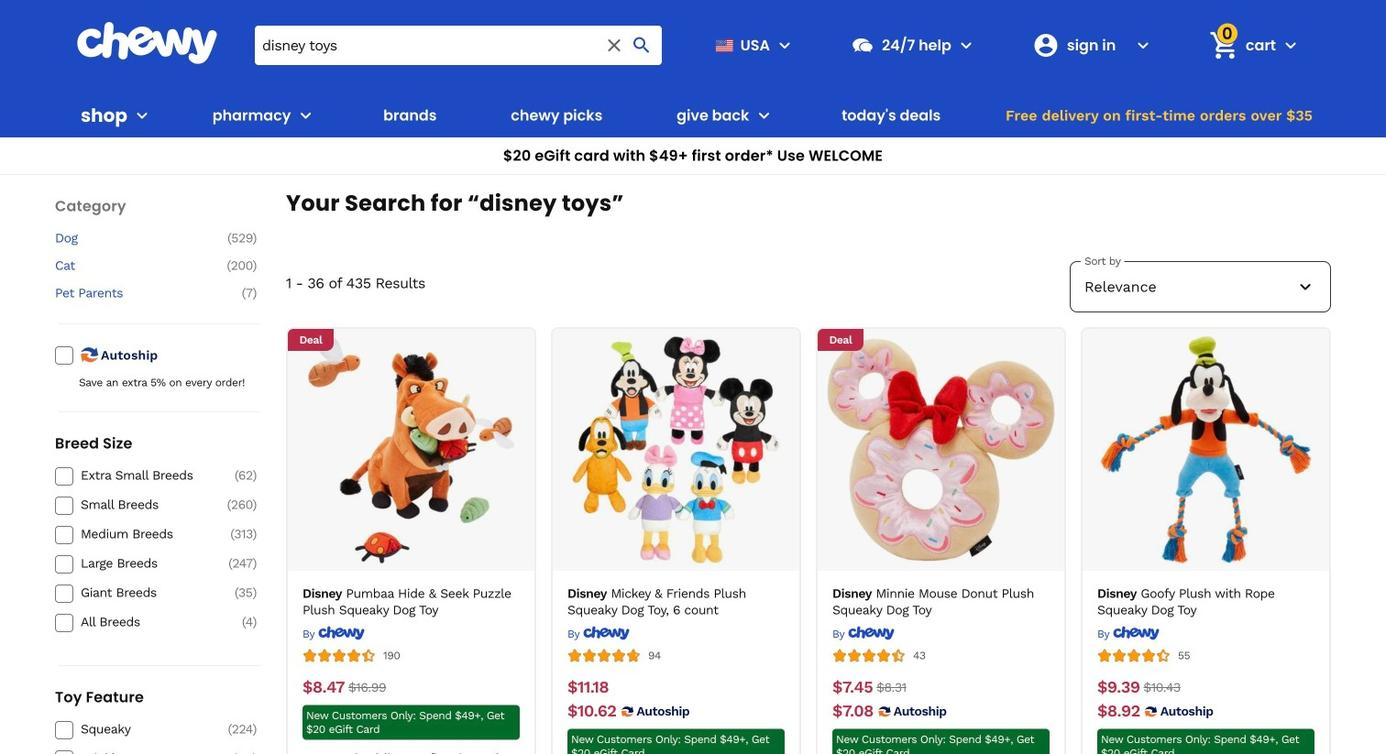 Task type: describe. For each thing, give the bounding box(es) containing it.
chewy support image
[[851, 33, 875, 57]]

disney goofy plush with rope squeaky dog toy image
[[1093, 337, 1320, 564]]

1 chewy image from the left
[[318, 627, 365, 641]]

disney minnie mouse donut plush squeaky dog toy image
[[828, 337, 1055, 564]]

give back menu image
[[753, 105, 775, 127]]

delete search image
[[604, 34, 626, 56]]

pharmacy menu image
[[295, 105, 317, 127]]

site banner
[[0, 0, 1387, 175]]

chewy home image
[[76, 22, 218, 64]]



Task type: locate. For each thing, give the bounding box(es) containing it.
1 horizontal spatial menu image
[[774, 34, 796, 56]]

None text field
[[568, 702, 617, 722], [833, 702, 874, 722], [568, 702, 617, 722], [833, 702, 874, 722]]

3 chewy image from the left
[[848, 627, 895, 641]]

menu image
[[774, 34, 796, 56], [131, 105, 153, 127]]

0 horizontal spatial menu image
[[131, 105, 153, 127]]

items image
[[1208, 29, 1241, 62]]

Search text field
[[255, 25, 662, 65]]

Product search field
[[255, 25, 662, 65]]

2 chewy image from the left
[[583, 627, 630, 641]]

menu image down chewy home image
[[131, 105, 153, 127]]

1 vertical spatial menu image
[[131, 105, 153, 127]]

account menu image
[[1133, 34, 1155, 56]]

menu image up the give back menu image
[[774, 34, 796, 56]]

help menu image
[[956, 34, 978, 56]]

disney pumbaa hide & seek puzzle plush squeaky dog toy image
[[298, 337, 525, 564]]

4 chewy image from the left
[[1113, 627, 1160, 641]]

submit search image
[[631, 34, 653, 56]]

cart menu image
[[1281, 34, 1303, 56]]

disney mickey & friends plush squeaky dog toy, 6 count image
[[563, 337, 790, 564]]

0 vertical spatial menu image
[[774, 34, 796, 56]]

chewy image
[[318, 627, 365, 641], [583, 627, 630, 641], [848, 627, 895, 641], [1113, 627, 1160, 641]]

None text field
[[303, 678, 345, 699], [349, 678, 386, 699], [568, 678, 609, 699], [833, 678, 873, 699], [877, 678, 907, 699], [1098, 678, 1141, 699], [1144, 678, 1181, 699], [1098, 702, 1141, 722], [303, 678, 345, 699], [349, 678, 386, 699], [568, 678, 609, 699], [833, 678, 873, 699], [877, 678, 907, 699], [1098, 678, 1141, 699], [1144, 678, 1181, 699], [1098, 702, 1141, 722]]



Task type: vqa. For each thing, say whether or not it's contained in the screenshot.
petsafe scoopfree complete plus self-cleaning litter box image
no



